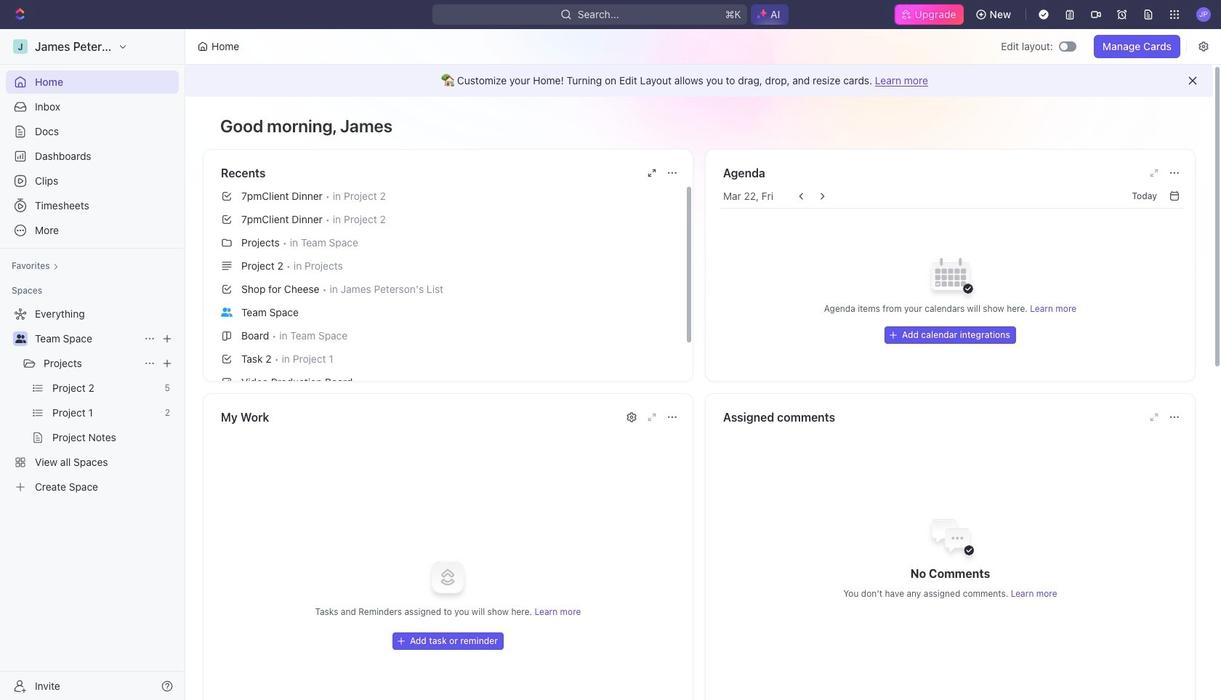 Task type: locate. For each thing, give the bounding box(es) containing it.
user group image inside sidebar navigation
[[15, 334, 26, 343]]

sidebar navigation
[[0, 29, 188, 700]]

tree
[[6, 302, 179, 499]]

0 vertical spatial user group image
[[221, 307, 233, 317]]

1 vertical spatial user group image
[[15, 334, 26, 343]]

1 horizontal spatial user group image
[[221, 307, 233, 317]]

user group image
[[221, 307, 233, 317], [15, 334, 26, 343]]

0 horizontal spatial user group image
[[15, 334, 26, 343]]

alert
[[185, 65, 1213, 97]]



Task type: vqa. For each thing, say whether or not it's contained in the screenshot.
Jeremy Miller's Workspace, , element
no



Task type: describe. For each thing, give the bounding box(es) containing it.
james peterson's workspace, , element
[[13, 39, 28, 54]]

tree inside sidebar navigation
[[6, 302, 179, 499]]



